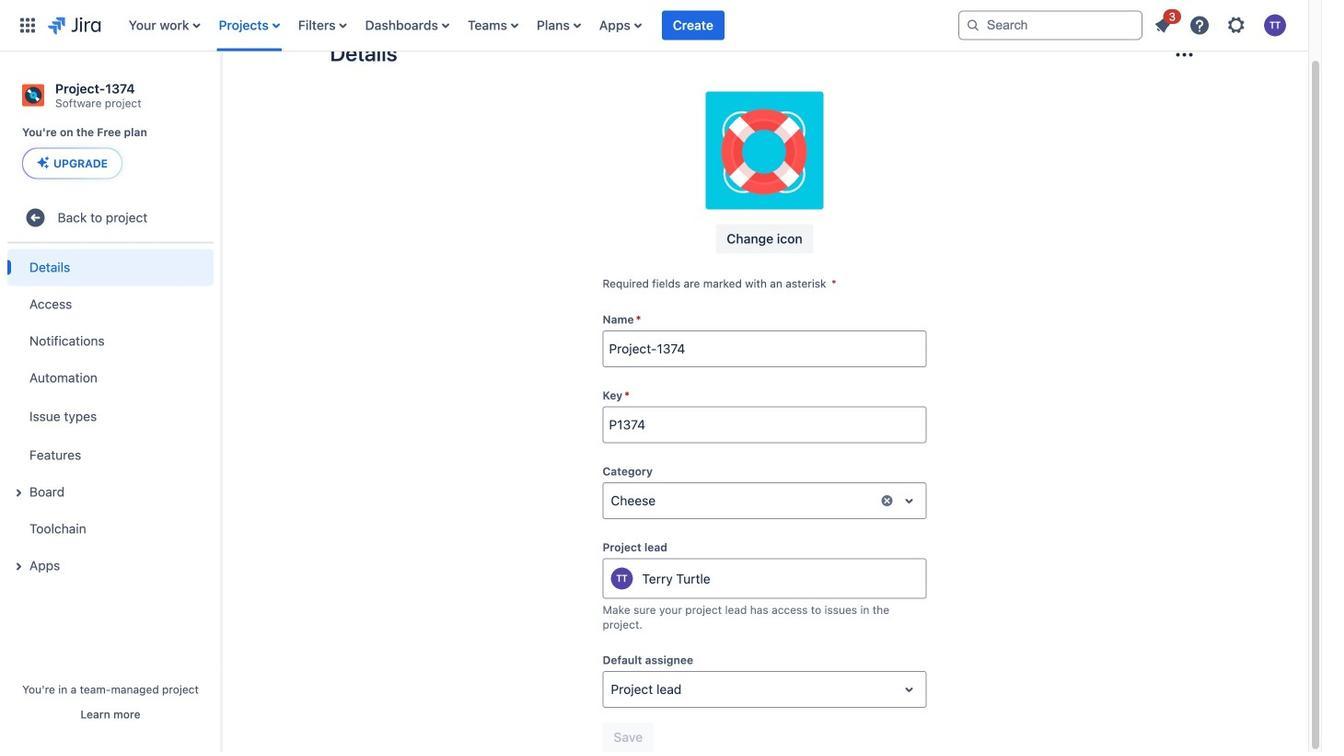 Task type: locate. For each thing, give the bounding box(es) containing it.
notifications image
[[1152, 14, 1174, 36]]

appswitcher icon image
[[17, 14, 39, 36]]

0 vertical spatial expand image
[[7, 482, 29, 504]]

clear image
[[880, 494, 895, 508]]

None field
[[604, 333, 926, 366], [604, 409, 926, 442], [604, 333, 926, 366], [604, 409, 926, 442]]

Search field
[[959, 11, 1143, 40]]

open image
[[898, 490, 920, 512], [898, 679, 920, 701]]

group inside sidebar element
[[7, 243, 214, 590]]

group
[[7, 243, 214, 590]]

search image
[[966, 18, 981, 33]]

None search field
[[959, 11, 1143, 40]]

2 expand image from the top
[[7, 556, 29, 578]]

list
[[119, 0, 944, 51], [1146, 7, 1298, 42]]

None text field
[[611, 492, 614, 510]]

2 open image from the top
[[898, 679, 920, 701]]

1 vertical spatial expand image
[[7, 556, 29, 578]]

jira image
[[48, 14, 101, 36], [48, 14, 101, 36]]

more options image
[[1174, 44, 1196, 66]]

banner
[[0, 0, 1309, 52]]

your profile and settings image
[[1264, 14, 1286, 36]]

1 vertical spatial open image
[[898, 679, 920, 701]]

list item
[[662, 0, 725, 51], [1146, 7, 1181, 40]]

0 vertical spatial open image
[[898, 490, 920, 512]]

expand image
[[7, 482, 29, 504], [7, 556, 29, 578]]

None text field
[[611, 681, 614, 699]]

1 horizontal spatial list
[[1146, 7, 1298, 42]]

1 expand image from the top
[[7, 482, 29, 504]]



Task type: describe. For each thing, give the bounding box(es) containing it.
1 horizontal spatial list item
[[1146, 7, 1181, 40]]

0 horizontal spatial list item
[[662, 0, 725, 51]]

settings image
[[1226, 14, 1248, 36]]

1 open image from the top
[[898, 490, 920, 512]]

primary element
[[11, 0, 944, 51]]

0 horizontal spatial list
[[119, 0, 944, 51]]

help image
[[1189, 14, 1211, 36]]

sidebar element
[[0, 52, 221, 752]]

sidebar navigation image
[[201, 74, 241, 111]]

project avatar image
[[706, 92, 824, 209]]



Task type: vqa. For each thing, say whether or not it's contained in the screenshot.
"New" inside 'New View' link
no



